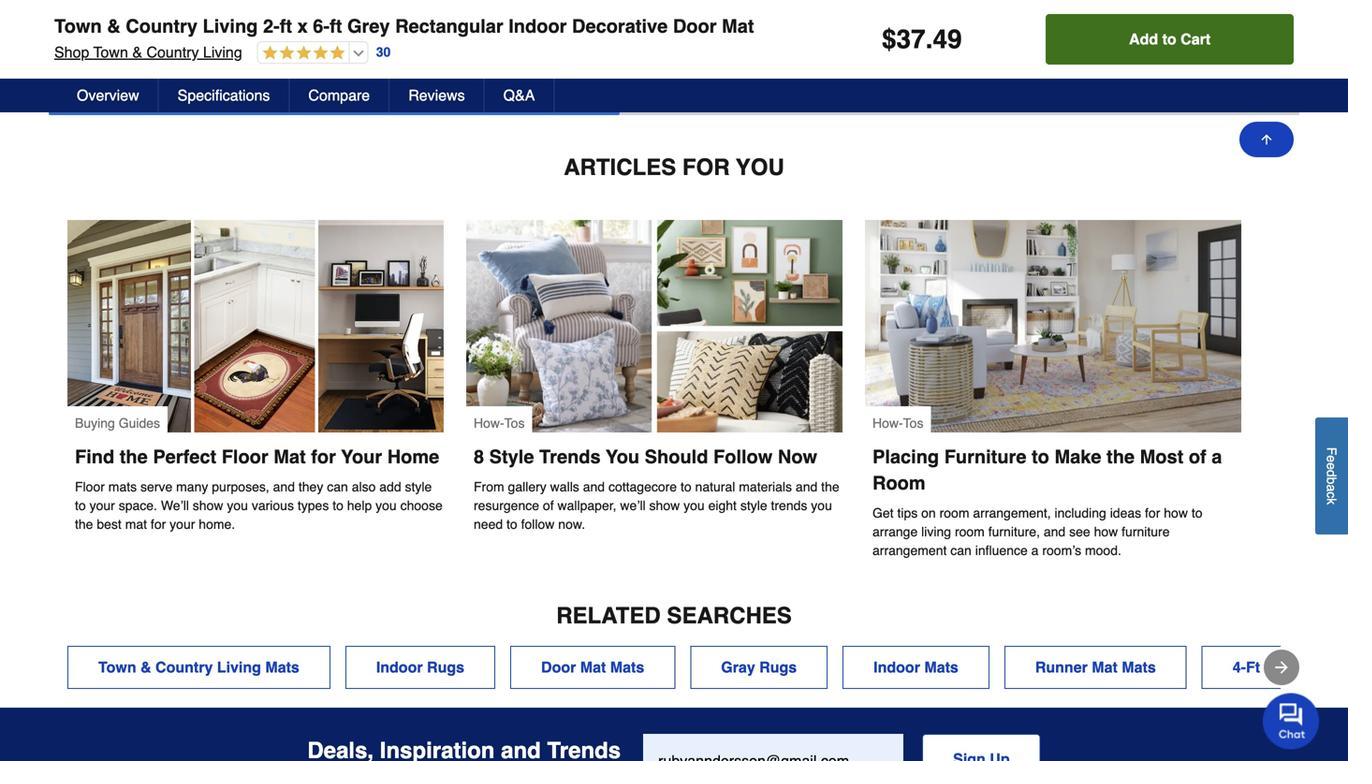 Task type: locate. For each thing, give the bounding box(es) containing it.
placing furniture to make the most of a room
[[873, 447, 1228, 494]]

various
[[252, 499, 294, 514]]

2 horizontal spatial mat
[[1092, 659, 1118, 677]]

2 horizontal spatial for
[[1146, 506, 1161, 521]]

you
[[227, 499, 248, 514], [376, 499, 397, 514], [684, 499, 705, 514], [811, 499, 833, 514]]

4.9 stars image
[[258, 45, 345, 62]]

6 add to cart link from the left
[[1115, 48, 1294, 89]]

1 how- from the left
[[474, 416, 505, 431]]

0 horizontal spatial can
[[327, 480, 348, 495]]

mats
[[265, 659, 300, 677], [611, 659, 645, 677], [925, 659, 959, 677], [1122, 659, 1157, 677], [1311, 659, 1345, 677]]

2 how-tos link from the left
[[866, 220, 1242, 433]]

4-
[[1233, 659, 1247, 677]]

how up mood.
[[1095, 525, 1119, 540]]

2 mats from the left
[[611, 659, 645, 677]]

0 horizontal spatial style
[[405, 480, 432, 495]]

runner mat mats
[[1036, 659, 1157, 677]]

style down materials
[[741, 499, 768, 514]]

e up b
[[1325, 463, 1340, 470]]

overview
[[77, 87, 139, 104]]

1 horizontal spatial mat
[[581, 659, 606, 677]]

mat for door mat mats
[[581, 659, 606, 677]]

3 you from the left
[[684, 499, 705, 514]]

your down we'll
[[170, 517, 195, 532]]

2 vertical spatial country
[[156, 659, 213, 677]]

0 vertical spatial how
[[1165, 506, 1189, 521]]

& for town & country living 2-ft x 6-ft grey rectangular indoor decorative door mat
[[107, 15, 121, 37]]

show up home.
[[193, 499, 223, 514]]

for inside floor mats serve many purposes, and they can also add style to your space. we'll show you various types to help you choose the best mat for your home.
[[151, 517, 166, 532]]

to inside 'get tips on room arrangement, including ideas for how to arrange living room furniture, and see how furniture arrangement can influence a room's mood.'
[[1192, 506, 1203, 521]]

and up wallpaper,
[[583, 480, 605, 495]]

cart inside button
[[1181, 30, 1211, 48]]

floor up "purposes," in the left bottom of the page
[[222, 447, 269, 468]]

style
[[490, 447, 534, 468]]

1 how-tos link from the left
[[466, 220, 843, 433]]

furniture
[[1122, 525, 1170, 540]]

mat down related
[[581, 659, 606, 677]]

your up the best
[[90, 499, 115, 514]]

form
[[644, 735, 1041, 762]]

grey
[[347, 15, 390, 37]]

1 add to cart link from the left
[[51, 48, 230, 89]]

30
[[376, 45, 391, 60]]

articles for you
[[564, 155, 785, 181]]

style inside floor mats serve many purposes, and they can also add style to your space. we'll show you various types to help you choose the best mat for your home.
[[405, 480, 432, 495]]

mat right runner
[[1092, 659, 1118, 677]]

for up furniture
[[1146, 506, 1161, 521]]

door right decorative
[[673, 15, 717, 37]]

how- for 8
[[474, 416, 505, 431]]

town for town & country living 2-ft x 6-ft grey rectangular indoor decorative door mat
[[54, 15, 102, 37]]

0 vertical spatial mat
[[722, 15, 755, 37]]

buying guides
[[75, 416, 160, 431]]

1 vertical spatial can
[[951, 544, 972, 558]]

how-tos for placing
[[873, 416, 924, 431]]

2 show from the left
[[650, 499, 680, 514]]

indoor rugs
[[376, 659, 465, 677]]

to inside placing furniture to make the most of a room
[[1032, 447, 1050, 468]]

1 horizontal spatial how
[[1165, 506, 1189, 521]]

for
[[311, 447, 336, 468], [1146, 506, 1161, 521], [151, 517, 166, 532]]

add to cart list item
[[51, 0, 234, 89], [264, 0, 446, 89], [476, 0, 659, 89], [689, 0, 872, 89], [902, 0, 1085, 89], [1115, 0, 1298, 89]]

cart for 5th add to cart "link" from right
[[361, 62, 388, 77]]

runner
[[1036, 659, 1088, 677]]

town & country living mats
[[98, 659, 300, 677]]

2 horizontal spatial indoor
[[874, 659, 921, 677]]

0 horizontal spatial how-tos
[[474, 416, 525, 431]]

find
[[75, 447, 114, 468]]

4 mats from the left
[[1122, 659, 1157, 677]]

can left also
[[327, 480, 348, 495]]

2 rugs from the left
[[760, 659, 797, 677]]

1 vertical spatial x
[[1265, 659, 1275, 677]]

indoor rugs link
[[345, 647, 496, 690]]

how-tos up style
[[474, 416, 525, 431]]

you down add
[[376, 499, 397, 514]]

1 add to cart list item from the left
[[51, 0, 234, 89]]

0 horizontal spatial x
[[298, 15, 308, 37]]

1 vertical spatial living
[[203, 44, 242, 61]]

for inside 'get tips on room arrangement, including ideas for how to arrange living room furniture, and see how furniture arrangement can influence a room's mood.'
[[1146, 506, 1161, 521]]

you right for
[[736, 155, 785, 181]]

2 horizontal spatial a
[[1325, 485, 1340, 492]]

floor
[[222, 447, 269, 468], [75, 480, 105, 495]]

the up mats
[[120, 447, 148, 468]]

floor down the "find"
[[75, 480, 105, 495]]

1 show from the left
[[193, 499, 223, 514]]

and
[[273, 480, 295, 495], [583, 480, 605, 495], [796, 480, 818, 495], [1044, 525, 1066, 540]]

perfect
[[153, 447, 217, 468]]

you down "purposes," in the left bottom of the page
[[227, 499, 248, 514]]

1 horizontal spatial rugs
[[760, 659, 797, 677]]

of inside placing furniture to make the most of a room
[[1189, 447, 1207, 468]]

2 how-tos from the left
[[873, 416, 924, 431]]

a left the room's
[[1032, 544, 1039, 558]]

3 add to cart link from the left
[[476, 48, 656, 89]]

0 vertical spatial of
[[1189, 447, 1207, 468]]

1 horizontal spatial you
[[736, 155, 785, 181]]

mat down space.
[[125, 517, 147, 532]]

1 horizontal spatial how-tos
[[873, 416, 924, 431]]

cottagecore
[[609, 480, 677, 495]]

how- for placing
[[873, 416, 904, 431]]

0 horizontal spatial how
[[1095, 525, 1119, 540]]

0 horizontal spatial a
[[1032, 544, 1039, 558]]

1 vertical spatial style
[[741, 499, 768, 514]]

0 vertical spatial style
[[405, 480, 432, 495]]

how- up placing
[[873, 416, 904, 431]]

how- up 8
[[474, 416, 505, 431]]

town
[[54, 15, 102, 37], [93, 44, 128, 61], [98, 659, 136, 677]]

add to cart
[[1130, 30, 1211, 48], [105, 62, 175, 77], [318, 62, 388, 77], [531, 62, 601, 77], [744, 62, 814, 77], [957, 62, 1027, 77], [1170, 62, 1240, 77]]

4 add to cart list item from the left
[[689, 0, 872, 89]]

add for 5th add to cart "link" from right
[[318, 62, 343, 77]]

1 vertical spatial floor
[[75, 480, 105, 495]]

you up 'cottagecore'
[[606, 447, 640, 468]]

x left 6-
[[298, 15, 308, 37]]

d
[[1325, 470, 1340, 477]]

0 horizontal spatial rugs
[[427, 659, 465, 677]]

1 vertical spatial mat
[[274, 447, 306, 468]]

1 horizontal spatial of
[[1189, 447, 1207, 468]]

1 horizontal spatial door
[[673, 15, 717, 37]]

trends
[[540, 447, 601, 468]]

1 horizontal spatial style
[[741, 499, 768, 514]]

room
[[873, 473, 926, 494]]

0 horizontal spatial how-tos link
[[466, 220, 843, 433]]

arrow right image
[[1273, 659, 1292, 677]]

rectangular
[[395, 15, 504, 37]]

f e e d b a c k button
[[1316, 418, 1349, 535]]

1 horizontal spatial your
[[170, 517, 195, 532]]

6 add to cart list item from the left
[[1115, 0, 1298, 89]]

add to cart link
[[51, 48, 230, 89], [264, 48, 443, 89], [476, 48, 656, 89], [689, 48, 869, 89], [902, 48, 1082, 89], [1115, 48, 1294, 89]]

cart for 3rd add to cart "link" from the right
[[787, 62, 814, 77]]

your
[[90, 499, 115, 514], [170, 517, 195, 532]]

1 vertical spatial door
[[541, 659, 576, 677]]

show
[[193, 499, 223, 514], [650, 499, 680, 514]]

0 vertical spatial town
[[54, 15, 102, 37]]

get
[[873, 506, 894, 521]]

1 vertical spatial a
[[1325, 485, 1340, 492]]

0 horizontal spatial indoor
[[376, 659, 423, 677]]

5 mats from the left
[[1311, 659, 1345, 677]]

1 you from the left
[[227, 499, 248, 514]]

gallery
[[508, 480, 547, 495]]

1 horizontal spatial show
[[650, 499, 680, 514]]

cart for 5th add to cart "link" from left
[[999, 62, 1027, 77]]

living
[[203, 15, 258, 37], [203, 44, 242, 61], [217, 659, 261, 677]]

how-tos up placing
[[873, 416, 924, 431]]

1 vertical spatial country
[[147, 44, 199, 61]]

0 vertical spatial country
[[126, 15, 198, 37]]

furniture,
[[989, 525, 1041, 540]]

room right on
[[940, 506, 970, 521]]

q&a button
[[485, 79, 555, 112]]

arrow up image
[[1260, 132, 1275, 147]]

tos up style
[[505, 416, 525, 431]]

show down 'cottagecore'
[[650, 499, 680, 514]]

1 how-tos from the left
[[474, 416, 525, 431]]

and up various
[[273, 480, 295, 495]]

living for 2-
[[203, 15, 258, 37]]

how-tos link for make
[[866, 220, 1242, 433]]

2 vertical spatial a
[[1032, 544, 1039, 558]]

mat inside door mat mats link
[[581, 659, 606, 677]]

the left the most at the right bottom of page
[[1107, 447, 1135, 468]]

4 add to cart link from the left
[[689, 48, 869, 89]]

1 horizontal spatial mat
[[722, 15, 755, 37]]

add for 3rd add to cart "link" from the right
[[744, 62, 769, 77]]

a right the most at the right bottom of page
[[1212, 447, 1223, 468]]

x left 8-
[[1265, 659, 1275, 677]]

the left the best
[[75, 517, 93, 532]]

wallpaper,
[[558, 499, 617, 514]]

add for 5th add to cart "link" from left
[[957, 62, 982, 77]]

you
[[736, 155, 785, 181], [606, 447, 640, 468]]

of right the most at the right bottom of page
[[1189, 447, 1207, 468]]

from gallery walls and cottagecore to natural materials and the resurgence of wallpaper, we'll show you eight style trends you need to follow now.
[[474, 480, 844, 532]]

0 vertical spatial door
[[673, 15, 717, 37]]

1 horizontal spatial a
[[1212, 447, 1223, 468]]

1 horizontal spatial how-tos link
[[866, 220, 1242, 433]]

for up they in the left bottom of the page
[[311, 447, 336, 468]]

6-
[[313, 15, 330, 37]]

the right materials
[[822, 480, 840, 495]]

and up trends
[[796, 480, 818, 495]]

a up k
[[1325, 485, 1340, 492]]

1 horizontal spatial x
[[1265, 659, 1275, 677]]

tips
[[898, 506, 918, 521]]

0 horizontal spatial floor
[[75, 480, 105, 495]]

1 horizontal spatial for
[[311, 447, 336, 468]]

& for town & country living mats
[[141, 659, 151, 677]]

related searches
[[557, 603, 792, 629]]

style up the choose
[[405, 480, 432, 495]]

2 how- from the left
[[873, 416, 904, 431]]

resurgence
[[474, 499, 540, 514]]

0 vertical spatial room
[[940, 506, 970, 521]]

how-tos
[[474, 416, 525, 431], [873, 416, 924, 431]]

materials
[[739, 480, 792, 495]]

2 you from the left
[[376, 499, 397, 514]]

a
[[1212, 447, 1223, 468], [1325, 485, 1340, 492], [1032, 544, 1039, 558]]

ft right arrow right icon
[[1293, 659, 1307, 677]]

0 horizontal spatial mat
[[125, 517, 147, 532]]

the inside from gallery walls and cottagecore to natural materials and the resurgence of wallpaper, we'll show you eight style trends you need to follow now.
[[822, 480, 840, 495]]

add to cart button
[[1046, 14, 1295, 65]]

1 horizontal spatial tos
[[904, 416, 924, 431]]

you right trends
[[811, 499, 833, 514]]

now
[[778, 447, 818, 468]]

0 vertical spatial &
[[107, 15, 121, 37]]

0 vertical spatial a
[[1212, 447, 1223, 468]]

4-ft x 8-ft mats
[[1233, 659, 1345, 677]]

0 vertical spatial x
[[298, 15, 308, 37]]

0 horizontal spatial door
[[541, 659, 576, 677]]

can down living
[[951, 544, 972, 558]]

1 rugs from the left
[[427, 659, 465, 677]]

2 tos from the left
[[904, 416, 924, 431]]

1 tos from the left
[[505, 416, 525, 431]]

specifications button
[[159, 79, 290, 112]]

& inside town & country living mats link
[[141, 659, 151, 677]]

a inside button
[[1325, 485, 1340, 492]]

add to cart inside button
[[1130, 30, 1211, 48]]

door down related
[[541, 659, 576, 677]]

room
[[940, 506, 970, 521], [955, 525, 985, 540]]

&
[[107, 15, 121, 37], [132, 44, 142, 61], [141, 659, 151, 677]]

1 horizontal spatial how-
[[873, 416, 904, 431]]

e up d
[[1325, 455, 1340, 463]]

1 vertical spatial you
[[606, 447, 640, 468]]

rugs for indoor rugs
[[427, 659, 465, 677]]

2 vertical spatial &
[[141, 659, 151, 677]]

0 horizontal spatial for
[[151, 517, 166, 532]]

0 vertical spatial your
[[90, 499, 115, 514]]

3 add to cart list item from the left
[[476, 0, 659, 89]]

0 horizontal spatial your
[[90, 499, 115, 514]]

articles
[[564, 155, 676, 181]]

for down we'll
[[151, 517, 166, 532]]

living for mats
[[217, 659, 261, 677]]

find the perfect floor mat for your home link
[[67, 433, 444, 470]]

0 horizontal spatial how-
[[474, 416, 505, 431]]

0 vertical spatial living
[[203, 15, 258, 37]]

related
[[557, 603, 661, 629]]

town & country living 2-ft x 6-ft grey rectangular indoor decorative door mat
[[54, 15, 755, 37]]

can inside floor mats serve many purposes, and they can also add style to your space. we'll show you various types to help you choose the best mat for your home.
[[327, 480, 348, 495]]

2 vertical spatial living
[[217, 659, 261, 677]]

0 vertical spatial can
[[327, 480, 348, 495]]

x inside the 4-ft x 8-ft mats link
[[1265, 659, 1275, 677]]

2 vertical spatial town
[[98, 659, 136, 677]]

how-tos link
[[466, 220, 843, 433], [866, 220, 1242, 433]]

1 horizontal spatial can
[[951, 544, 972, 558]]

ft left grey
[[330, 15, 342, 37]]

0 horizontal spatial show
[[193, 499, 223, 514]]

and up the room's
[[1044, 525, 1066, 540]]

0 horizontal spatial mat
[[274, 447, 306, 468]]

1 horizontal spatial floor
[[222, 447, 269, 468]]

0 horizontal spatial of
[[543, 499, 554, 514]]

tos up placing
[[904, 416, 924, 431]]

0 horizontal spatial you
[[606, 447, 640, 468]]

3 mats from the left
[[925, 659, 959, 677]]

2 add to cart link from the left
[[264, 48, 443, 89]]

mat
[[722, 15, 755, 37], [274, 447, 306, 468]]

you down 'natural'
[[684, 499, 705, 514]]

1 vertical spatial of
[[543, 499, 554, 514]]

mat inside the runner mat mats link
[[1092, 659, 1118, 677]]

room right living
[[955, 525, 985, 540]]

0 horizontal spatial tos
[[505, 416, 525, 431]]

indoor for indoor mats
[[874, 659, 921, 677]]

they
[[299, 480, 323, 495]]

and inside 'get tips on room arrangement, including ideas for how to arrange living room furniture, and see how furniture arrangement can influence a room's mood.'
[[1044, 525, 1066, 540]]

1 vertical spatial how
[[1095, 525, 1119, 540]]

indoor
[[509, 15, 567, 37], [376, 659, 423, 677], [874, 659, 921, 677]]

c
[[1325, 492, 1340, 498]]

trends
[[771, 499, 808, 514]]

how up furniture
[[1165, 506, 1189, 521]]

a living room furniture arrangement with a white sofa, two brown wood chairs and a colorful rug. image
[[866, 220, 1242, 433]]

of up follow
[[543, 499, 554, 514]]

chat invite button image
[[1264, 693, 1321, 750]]



Task type: describe. For each thing, give the bounding box(es) containing it.
best
[[97, 517, 122, 532]]

floor mats serve many purposes, and they can also add style to your space. we'll show you various types to help you choose the best mat for your home.
[[75, 480, 446, 532]]

follow
[[521, 517, 555, 532]]

should
[[645, 447, 709, 468]]

space.
[[119, 499, 157, 514]]

the inside floor mats serve many purposes, and they can also add style to your space. we'll show you various types to help you choose the best mat for your home.
[[75, 517, 93, 532]]

5 add to cart link from the left
[[902, 48, 1082, 89]]

ft up the 4.9 stars image
[[280, 15, 292, 37]]

see
[[1070, 525, 1091, 540]]

tos for style
[[505, 416, 525, 431]]

arrangement,
[[974, 506, 1052, 521]]

buying guides link
[[67, 220, 444, 433]]

we'll
[[620, 499, 646, 514]]

we'll
[[161, 499, 189, 514]]

a blue striped chair with pillows, a green wall with artwork and a patio sofa with pillows. image
[[466, 220, 843, 433]]

compare button
[[290, 79, 390, 112]]

1 vertical spatial town
[[93, 44, 128, 61]]

purposes,
[[212, 480, 270, 495]]

indoor mats
[[874, 659, 959, 677]]

floor inside floor mats serve many purposes, and they can also add style to your space. we'll show you various types to help you choose the best mat for your home.
[[75, 480, 105, 495]]

types
[[298, 499, 329, 514]]

how-tos for 8
[[474, 416, 525, 431]]

add inside add to cart button
[[1130, 30, 1159, 48]]

37
[[897, 24, 926, 54]]

searches
[[667, 603, 792, 629]]

and inside floor mats serve many purposes, and they can also add style to your space. we'll show you various types to help you choose the best mat for your home.
[[273, 480, 295, 495]]

country for town & country living mats
[[156, 659, 213, 677]]

ft left arrow right icon
[[1247, 659, 1261, 677]]

decorative
[[572, 15, 668, 37]]

gray rugs link
[[691, 647, 828, 690]]

a inside 'get tips on room arrangement, including ideas for how to arrange living room furniture, and see how furniture arrangement can influence a room's mood.'
[[1032, 544, 1039, 558]]

Email Address email field
[[644, 735, 904, 762]]

country for town & country living 2-ft x 6-ft grey rectangular indoor decorative door mat
[[126, 15, 198, 37]]

cart for third add to cart "link"
[[574, 62, 601, 77]]

mat for runner mat mats
[[1092, 659, 1118, 677]]

1 mats from the left
[[265, 659, 300, 677]]

need
[[474, 517, 503, 532]]

eight
[[709, 499, 737, 514]]

the inside placing furniture to make the most of a room
[[1107, 447, 1135, 468]]

0 vertical spatial you
[[736, 155, 785, 181]]

can inside 'get tips on room arrangement, including ideas for how to arrange living room furniture, and see how furniture arrangement can influence a room's mood.'
[[951, 544, 972, 558]]

most
[[1141, 447, 1184, 468]]

now.
[[559, 517, 586, 532]]

on
[[922, 506, 936, 521]]

help
[[347, 499, 372, 514]]

guides
[[119, 416, 160, 431]]

placing
[[873, 447, 940, 468]]

q&a
[[504, 87, 535, 104]]

make
[[1055, 447, 1102, 468]]

1 vertical spatial your
[[170, 517, 195, 532]]

living
[[922, 525, 952, 540]]

follow
[[714, 447, 773, 468]]

mats
[[108, 480, 137, 495]]

including
[[1055, 506, 1107, 521]]

8 style trends you should follow now
[[474, 447, 818, 468]]

$ 37 . 49
[[882, 24, 963, 54]]

1 e from the top
[[1325, 455, 1340, 463]]

4 you from the left
[[811, 499, 833, 514]]

cart for 1st add to cart "link"
[[148, 62, 175, 77]]

your
[[341, 447, 382, 468]]

of inside from gallery walls and cottagecore to natural materials and the resurgence of wallpaper, we'll show you eight style trends you need to follow now.
[[543, 499, 554, 514]]

find the perfect floor mat for your home
[[75, 447, 440, 468]]

show inside floor mats serve many purposes, and they can also add style to your space. we'll show you various types to help you choose the best mat for your home.
[[193, 499, 223, 514]]

cart for 1st add to cart "link" from right
[[1212, 62, 1240, 77]]

room's
[[1043, 544, 1082, 558]]

add for 1st add to cart "link" from right
[[1170, 62, 1194, 77]]

add for third add to cart "link"
[[531, 62, 556, 77]]

door mat mats link
[[511, 647, 676, 690]]

gray rugs
[[721, 659, 797, 677]]

add
[[380, 480, 402, 495]]

5 add to cart list item from the left
[[902, 0, 1085, 89]]

49
[[933, 24, 963, 54]]

choose
[[401, 499, 443, 514]]

k
[[1325, 498, 1340, 505]]

placing furniture to make the most of a room link
[[866, 433, 1242, 497]]

rugs for gray rugs
[[760, 659, 797, 677]]

2 e from the top
[[1325, 463, 1340, 470]]

for
[[683, 155, 730, 181]]

gray
[[721, 659, 756, 677]]

8 style trends you should follow now link
[[466, 433, 843, 470]]

indoor for indoor rugs
[[376, 659, 423, 677]]

1 horizontal spatial indoor
[[509, 15, 567, 37]]

home
[[388, 447, 440, 468]]

.
[[926, 24, 933, 54]]

town for town & country living mats
[[98, 659, 136, 677]]

mat inside floor mats serve many purposes, and they can also add style to your space. we'll show you various types to help you choose the best mat for your home.
[[125, 517, 147, 532]]

a collage with a tan and black welcome mat, red and black rooster mat, and black chair mat. image
[[67, 220, 444, 433]]

specifications
[[178, 87, 270, 104]]

0 vertical spatial floor
[[222, 447, 269, 468]]

home.
[[199, 517, 235, 532]]

a inside placing furniture to make the most of a room
[[1212, 447, 1223, 468]]

serve
[[141, 480, 173, 495]]

mood.
[[1086, 544, 1122, 558]]

1 vertical spatial room
[[955, 525, 985, 540]]

to inside button
[[1163, 30, 1177, 48]]

2-
[[263, 15, 280, 37]]

add for 1st add to cart "link"
[[105, 62, 130, 77]]

from
[[474, 480, 505, 495]]

$
[[882, 24, 897, 54]]

many
[[176, 480, 208, 495]]

shop town & country living
[[54, 44, 242, 61]]

8
[[474, 447, 484, 468]]

overview button
[[58, 79, 159, 112]]

4-ft x 8-ft mats link
[[1202, 647, 1349, 690]]

how-tos link for you
[[466, 220, 843, 433]]

tos for furniture
[[904, 416, 924, 431]]

b
[[1325, 477, 1340, 485]]

8-
[[1279, 659, 1293, 677]]

door mat mats
[[541, 659, 645, 677]]

compare
[[309, 87, 370, 104]]

2 add to cart list item from the left
[[264, 0, 446, 89]]

f
[[1325, 447, 1340, 455]]

arrange
[[873, 525, 918, 540]]

walls
[[550, 480, 580, 495]]

style inside from gallery walls and cottagecore to natural materials and the resurgence of wallpaper, we'll show you eight style trends you need to follow now.
[[741, 499, 768, 514]]

show inside from gallery walls and cottagecore to natural materials and the resurgence of wallpaper, we'll show you eight style trends you need to follow now.
[[650, 499, 680, 514]]

also
[[352, 480, 376, 495]]

1 vertical spatial &
[[132, 44, 142, 61]]



Task type: vqa. For each thing, say whether or not it's contained in the screenshot.
DIY & Ideas button on the top of the page
no



